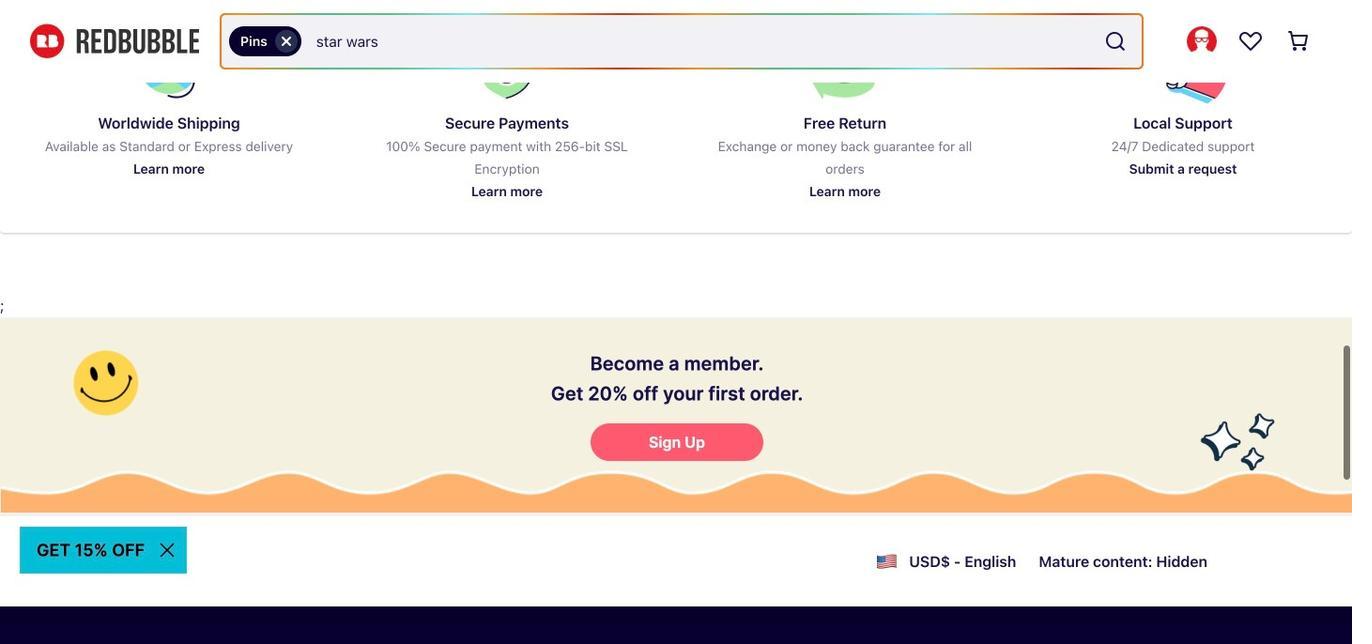 Task type: locate. For each thing, give the bounding box(es) containing it.
worldwide shipping image
[[124, 21, 214, 110]]

None field
[[222, 15, 1142, 68]]

footer
[[0, 515, 1353, 644]]



Task type: vqa. For each thing, say whether or not it's contained in the screenshot.
right "Skull"
no



Task type: describe. For each thing, give the bounding box(es) containing it.
modal overlay box frame element
[[0, 318, 1353, 515]]

secure payments image
[[462, 21, 552, 110]]

free return image
[[800, 21, 891, 109]]

Search term search field
[[301, 15, 1097, 68]]

local support image
[[1139, 21, 1229, 110]]



